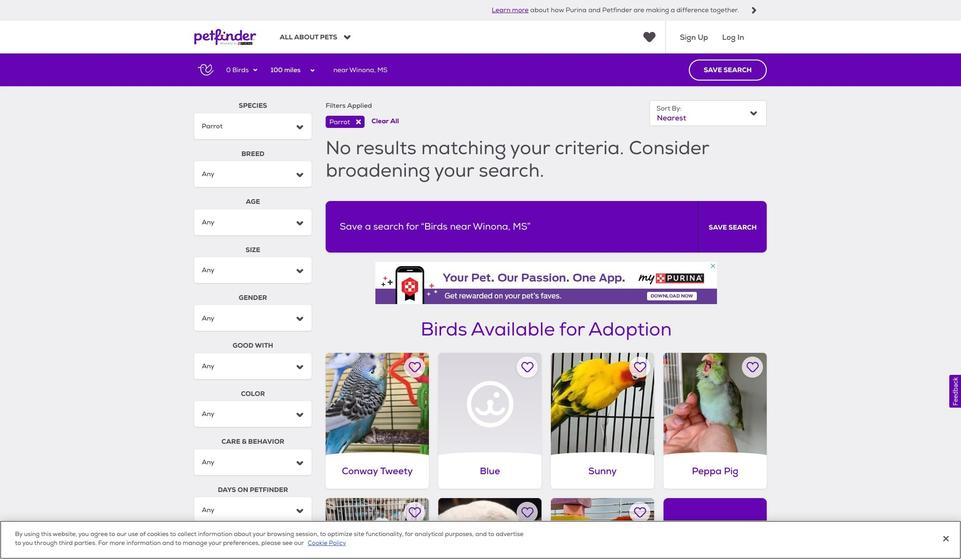 Task type: describe. For each thing, give the bounding box(es) containing it.
petfinder home image
[[194, 21, 256, 54]]

conway tweety, adoptable parrot, adult male budgie / budgerigar, indianapolis, in. image
[[326, 353, 429, 457]]

jojo rabbit, adoptable parrot, adult female cockatoo, marietta, ga. image
[[326, 499, 429, 560]]

sunny, adoptable parrot, adult unknown conure, lenexa, ks. image
[[551, 353, 654, 457]]

privacy alert dialog
[[0, 521, 961, 560]]

advertisement element
[[376, 262, 717, 305]]



Task type: locate. For each thing, give the bounding box(es) containing it.
lani, adoptable parrot, adult female cockatoo, lenexa, ks. image
[[438, 499, 542, 560]]

main content
[[0, 54, 961, 560]]

peppa pig, adoptable parrot, young female parrotlet, marietta, ga. image
[[664, 353, 767, 457]]

starbright, adoptable parrot, adult female macaw, pineville, nc, has video. image
[[551, 499, 654, 560]]



Task type: vqa. For each thing, say whether or not it's contained in the screenshot.
1st of- from the right
no



